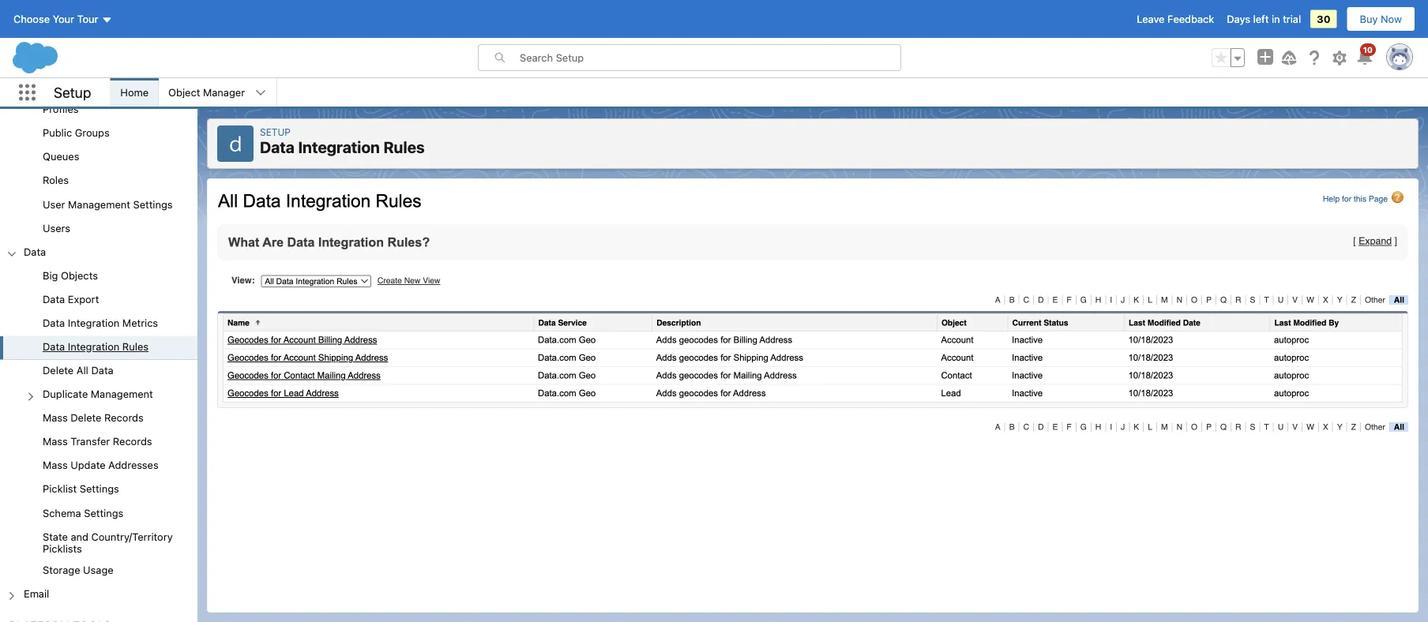 Task type: locate. For each thing, give the bounding box(es) containing it.
records for mass delete records
[[104, 412, 144, 424]]

mass transfer records
[[43, 436, 152, 448]]

profiles link
[[43, 103, 79, 117]]

tour
[[77, 13, 98, 25]]

delete
[[43, 365, 74, 376], [71, 412, 102, 424]]

records inside "mass transfer records" link
[[113, 436, 152, 448]]

settings for picklist settings
[[80, 483, 119, 495]]

1 vertical spatial management
[[91, 388, 153, 400]]

data export
[[43, 293, 99, 305]]

objects
[[61, 269, 98, 281]]

management right user
[[68, 198, 130, 210]]

0 vertical spatial management
[[68, 198, 130, 210]]

2 vertical spatial settings
[[84, 507, 124, 519]]

data down setup link
[[260, 138, 295, 156]]

0 vertical spatial mass
[[43, 412, 68, 424]]

0 vertical spatial rules
[[384, 138, 425, 156]]

settings
[[133, 198, 173, 210], [80, 483, 119, 495], [84, 507, 124, 519]]

2 vertical spatial mass
[[43, 460, 68, 471]]

mass delete records
[[43, 412, 144, 424]]

management inside data tree item
[[91, 388, 153, 400]]

management for duplicate
[[91, 388, 153, 400]]

mass left transfer
[[43, 436, 68, 448]]

data integration metrics
[[43, 317, 158, 329]]

data inside 'setup data integration rules'
[[260, 138, 295, 156]]

mass up picklist
[[43, 460, 68, 471]]

1 vertical spatial setup
[[260, 126, 291, 138]]

records for mass transfer records
[[113, 436, 152, 448]]

mass delete records link
[[43, 412, 144, 426]]

0 vertical spatial delete
[[43, 365, 74, 376]]

mass for mass delete records
[[43, 412, 68, 424]]

delete left all
[[43, 365, 74, 376]]

0 vertical spatial records
[[104, 412, 144, 424]]

addresses
[[108, 460, 159, 471]]

mass update addresses link
[[43, 460, 159, 474]]

object manager
[[168, 87, 245, 98]]

picklist settings
[[43, 483, 119, 495]]

data down data export link
[[43, 317, 65, 329]]

data up big
[[24, 246, 46, 258]]

data down big
[[43, 293, 65, 305]]

rules
[[384, 138, 425, 156], [122, 341, 149, 353]]

schema settings
[[43, 507, 124, 519]]

data export link
[[43, 293, 99, 308]]

2 mass from the top
[[43, 436, 68, 448]]

setup for setup data integration rules
[[260, 126, 291, 138]]

data right all
[[91, 365, 114, 376]]

3 mass from the top
[[43, 460, 68, 471]]

1 vertical spatial records
[[113, 436, 152, 448]]

export
[[68, 293, 99, 305]]

data up delete all data
[[43, 341, 65, 353]]

update
[[71, 460, 106, 471]]

object manager link
[[159, 78, 255, 107]]

1 mass from the top
[[43, 412, 68, 424]]

data for data integration metrics
[[43, 317, 65, 329]]

records inside mass delete records link
[[104, 412, 144, 424]]

integration inside tree item
[[68, 341, 120, 353]]

1 horizontal spatial setup
[[260, 126, 291, 138]]

records
[[104, 412, 144, 424], [113, 436, 152, 448]]

1 vertical spatial rules
[[122, 341, 149, 353]]

0 vertical spatial settings
[[133, 198, 173, 210]]

feedback
[[1168, 13, 1215, 25]]

home
[[120, 87, 149, 98]]

management
[[68, 198, 130, 210], [91, 388, 153, 400]]

mass update addresses
[[43, 460, 159, 471]]

mass
[[43, 412, 68, 424], [43, 436, 68, 448], [43, 460, 68, 471]]

mass transfer records link
[[43, 436, 152, 450]]

1 vertical spatial delete
[[71, 412, 102, 424]]

records up addresses
[[113, 436, 152, 448]]

home link
[[111, 78, 158, 107]]

data integration rules
[[43, 341, 149, 353]]

integration
[[298, 138, 380, 156], [68, 317, 120, 329], [68, 341, 120, 353]]

1 vertical spatial integration
[[68, 317, 120, 329]]

0 vertical spatial integration
[[298, 138, 380, 156]]

management for user
[[68, 198, 130, 210]]

picklist settings link
[[43, 483, 119, 498]]

state
[[43, 531, 68, 543]]

0 vertical spatial setup
[[54, 84, 91, 101]]

data inside 'link'
[[91, 365, 114, 376]]

choose
[[13, 13, 50, 25]]

setup
[[54, 84, 91, 101], [260, 126, 291, 138]]

0 horizontal spatial rules
[[122, 341, 149, 353]]

public groups link
[[43, 127, 110, 141]]

data
[[260, 138, 295, 156], [24, 246, 46, 258], [43, 293, 65, 305], [43, 317, 65, 329], [43, 341, 65, 353], [91, 365, 114, 376]]

data for data integration rules
[[43, 341, 65, 353]]

management up mass delete records
[[91, 388, 153, 400]]

2 vertical spatial integration
[[68, 341, 120, 353]]

email
[[24, 588, 49, 600]]

1 horizontal spatial rules
[[384, 138, 425, 156]]

delete up transfer
[[71, 412, 102, 424]]

group
[[1212, 48, 1245, 67], [0, 51, 198, 241], [0, 265, 198, 583]]

delete inside 'link'
[[43, 365, 74, 376]]

10
[[1364, 45, 1373, 54]]

rules inside tree item
[[122, 341, 149, 353]]

state and country/territory picklists
[[43, 531, 173, 555]]

mass for mass transfer records
[[43, 436, 68, 448]]

picklists
[[43, 543, 82, 555]]

roles link
[[43, 174, 69, 189]]

30
[[1317, 13, 1331, 25]]

buy
[[1360, 13, 1379, 25]]

1 vertical spatial mass
[[43, 436, 68, 448]]

mass down duplicate
[[43, 412, 68, 424]]

integration for metrics
[[68, 317, 120, 329]]

duplicate management
[[43, 388, 153, 400]]

in
[[1272, 13, 1281, 25]]

records down duplicate management link
[[104, 412, 144, 424]]

1 vertical spatial settings
[[80, 483, 119, 495]]

big objects
[[43, 269, 98, 281]]

setup inside 'setup data integration rules'
[[260, 126, 291, 138]]

0 horizontal spatial setup
[[54, 84, 91, 101]]

groups
[[75, 127, 110, 139]]



Task type: vqa. For each thing, say whether or not it's contained in the screenshot.
Permission Sets tree item
no



Task type: describe. For each thing, give the bounding box(es) containing it.
email link
[[24, 588, 49, 602]]

object
[[168, 87, 200, 98]]

data link
[[24, 246, 46, 260]]

queues link
[[43, 151, 79, 165]]

manager
[[203, 87, 245, 98]]

roles
[[43, 174, 69, 186]]

data integration rules tree item
[[0, 336, 198, 360]]

public
[[43, 127, 72, 139]]

setup link
[[260, 126, 291, 138]]

duplicate
[[43, 388, 88, 400]]

integration inside 'setup data integration rules'
[[298, 138, 380, 156]]

rules inside 'setup data integration rules'
[[384, 138, 425, 156]]

user
[[43, 198, 65, 210]]

users link
[[43, 222, 70, 236]]

users
[[43, 222, 70, 234]]

country/territory
[[91, 531, 173, 543]]

schema
[[43, 507, 81, 519]]

user management settings link
[[43, 198, 173, 212]]

state and country/territory picklists link
[[43, 531, 198, 555]]

leave
[[1137, 13, 1165, 25]]

delete all data link
[[43, 365, 114, 379]]

all
[[76, 365, 88, 376]]

your
[[53, 13, 74, 25]]

data for data export
[[43, 293, 65, 305]]

trial
[[1283, 13, 1302, 25]]

delete all data
[[43, 365, 114, 376]]

choose your tour
[[13, 13, 98, 25]]

buy now
[[1360, 13, 1403, 25]]

profiles
[[43, 103, 79, 115]]

schema settings link
[[43, 507, 124, 521]]

and
[[71, 531, 88, 543]]

storage usage link
[[43, 564, 114, 578]]

duplicate management link
[[43, 388, 153, 403]]

leave feedback link
[[1137, 13, 1215, 25]]

settings for schema settings
[[84, 507, 124, 519]]

picklist
[[43, 483, 77, 495]]

group containing big objects
[[0, 265, 198, 583]]

days left in trial
[[1227, 13, 1302, 25]]

group containing profiles
[[0, 51, 198, 241]]

choose your tour button
[[13, 6, 113, 32]]

mass for mass update addresses
[[43, 460, 68, 471]]

10 button
[[1356, 43, 1377, 67]]

storage
[[43, 564, 80, 576]]

setup data integration rules
[[260, 126, 425, 156]]

usage
[[83, 564, 114, 576]]

user management settings
[[43, 198, 173, 210]]

left
[[1254, 13, 1269, 25]]

queues
[[43, 151, 79, 163]]

now
[[1381, 13, 1403, 25]]

leave feedback
[[1137, 13, 1215, 25]]

big objects link
[[43, 269, 98, 284]]

metrics
[[122, 317, 158, 329]]

transfer
[[71, 436, 110, 448]]

setup for setup
[[54, 84, 91, 101]]

data tree item
[[0, 241, 198, 583]]

big
[[43, 269, 58, 281]]

storage usage
[[43, 564, 114, 576]]

buy now button
[[1347, 6, 1416, 32]]

Search Setup text field
[[520, 45, 901, 70]]

data integration rules link
[[43, 341, 149, 355]]

public groups
[[43, 127, 110, 139]]

days
[[1227, 13, 1251, 25]]

integration for rules
[[68, 341, 120, 353]]

data integration metrics link
[[43, 317, 158, 331]]

data for data link
[[24, 246, 46, 258]]



